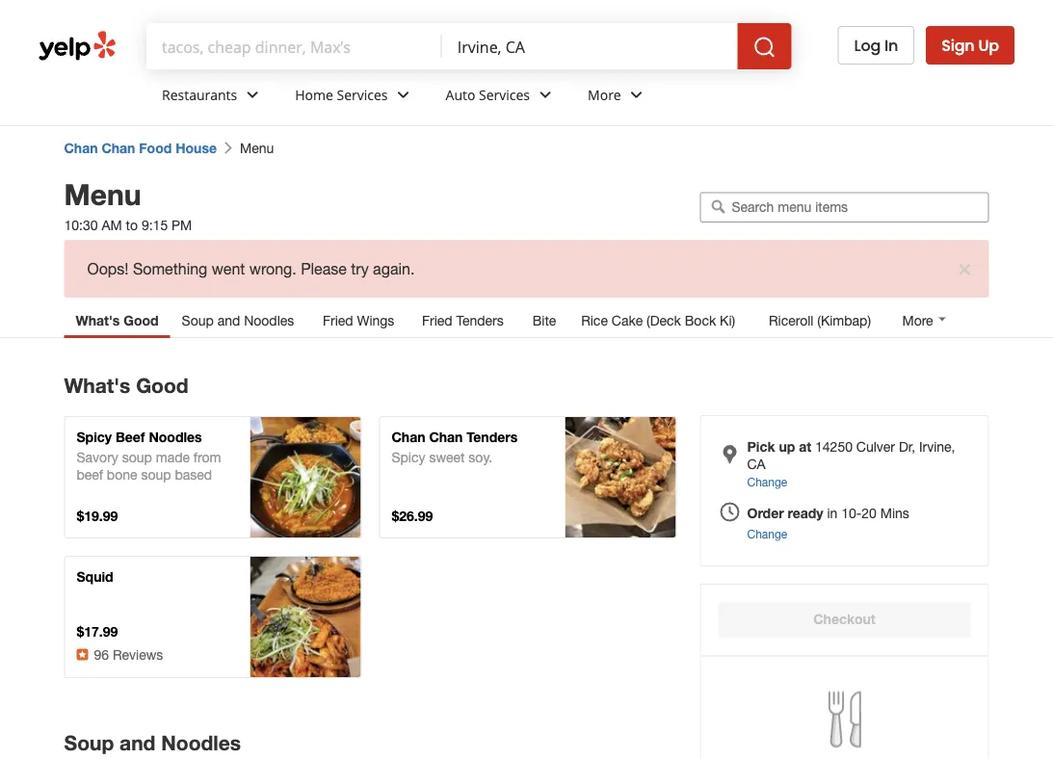 Task type: describe. For each thing, give the bounding box(es) containing it.
in
[[885, 35, 899, 56]]

again.
[[373, 260, 415, 278]]

chan chan tenders spicy sweet soy.
[[392, 429, 518, 466]]

0 vertical spatial soup
[[122, 450, 152, 466]]

more button
[[891, 304, 961, 338]]

and for menu containing what's good
[[120, 731, 156, 755]]

menu for menu 10:30 am to 9:15 pm
[[64, 176, 141, 211]]

24 chevron down v2 image for restaurants
[[241, 83, 264, 106]]

address, neighborhood, city, state or zip text field
[[458, 36, 723, 57]]

10:30
[[64, 217, 98, 233]]

error alert
[[64, 240, 990, 298]]

order ready in 10-20 mins
[[748, 505, 910, 521]]

home
[[295, 85, 333, 104]]

spicy beef noodles savory soup made from beef bone soup based
[[77, 429, 221, 483]]

and for tab list containing what's good
[[218, 313, 240, 329]]

change for pick up at
[[748, 475, 788, 489]]

20
[[862, 505, 877, 521]]

cart
[[630, 461, 656, 477]]

14250
[[816, 439, 853, 455]]

rice cake (deck bock ki)
[[581, 313, 736, 329]]

more link
[[573, 69, 664, 125]]

bite
[[533, 313, 557, 329]]

noodles for menu containing what's good
[[161, 731, 241, 755]]

14 triangle down image
[[936, 313, 950, 326]]

change button for order ready
[[748, 525, 788, 543]]

savory
[[77, 450, 118, 466]]

based
[[175, 467, 212, 483]]

change for order ready
[[748, 527, 788, 541]]

(kimbap)
[[818, 313, 872, 329]]

to inside the menu 10:30 am to 9:15 pm
[[126, 217, 138, 233]]

soup for tab list containing what's good
[[182, 313, 214, 329]]

checkout button
[[719, 602, 971, 639]]

oops! something went wrong. please try again.
[[87, 260, 415, 278]]

1 vertical spatial to
[[614, 461, 626, 477]]

noodles inside spicy beef noodles savory soup made from beef bone soup based
[[149, 429, 202, 445]]

× button
[[958, 254, 972, 281]]

log in link
[[838, 26, 915, 65]]

checkout
[[814, 612, 876, 628]]

soup for menu containing what's good
[[64, 731, 114, 755]]

add to cart
[[586, 461, 656, 477]]

sign
[[942, 34, 975, 56]]

add
[[586, 461, 611, 477]]

riceroll
[[769, 313, 814, 329]]

up
[[779, 439, 796, 455]]

order
[[748, 505, 784, 521]]

menu 10:30 am to 9:15 pm
[[64, 176, 192, 233]]

pick
[[748, 439, 776, 455]]

(deck
[[647, 313, 681, 329]]

chan chan food house link
[[64, 140, 217, 156]]

beef
[[116, 429, 145, 445]]

in
[[828, 505, 838, 521]]

ca
[[748, 456, 766, 472]]

beef
[[77, 467, 103, 483]]

  text field
[[458, 36, 723, 57]]

spicy inside spicy beef noodles savory soup made from beef bone soup based
[[77, 429, 112, 445]]

dr,
[[899, 439, 916, 455]]

9:15
[[142, 217, 168, 233]]



Task type: locate. For each thing, give the bounding box(es) containing it.
mins
[[881, 505, 910, 521]]

change down ca
[[748, 475, 788, 489]]

0 vertical spatial menu
[[240, 140, 274, 156]]

0 horizontal spatial fried
[[323, 313, 353, 329]]

1 change button from the top
[[748, 473, 788, 491]]

soup and noodles
[[182, 313, 294, 329], [64, 731, 241, 755]]

fried right wings
[[422, 313, 453, 329]]

more for 14 triangle down image
[[903, 313, 934, 329]]

24 chevron down v2 image right restaurants
[[241, 83, 264, 106]]

2 services from the left
[[479, 85, 530, 104]]

and
[[218, 313, 240, 329], [120, 731, 156, 755]]

  text field
[[162, 36, 427, 57]]

2 fried from the left
[[422, 313, 453, 329]]

2 24 chevron down v2 image from the left
[[392, 83, 415, 106]]

wrong.
[[250, 260, 297, 278]]

search image
[[753, 36, 776, 59], [753, 36, 776, 59]]

1 horizontal spatial more
[[903, 313, 934, 329]]

more inside dropdown button
[[903, 313, 934, 329]]

tacos, cheap dinner, Max's text field
[[162, 36, 427, 57]]

3 24 chevron down v2 image from the left
[[534, 83, 557, 106]]

auto
[[446, 85, 476, 104]]

menu
[[240, 140, 274, 156], [64, 176, 141, 211]]

ready
[[788, 505, 824, 521]]

log in
[[855, 35, 899, 56]]

0 horizontal spatial menu
[[64, 176, 141, 211]]

something
[[133, 260, 208, 278]]

services right the auto
[[479, 85, 530, 104]]

0 vertical spatial and
[[218, 313, 240, 329]]

bone
[[107, 467, 137, 483]]

soup and noodles inside menu
[[64, 731, 241, 755]]

what's inside tab list
[[76, 313, 120, 329]]

what's good down oops!
[[76, 313, 159, 329]]

1 horizontal spatial spicy
[[392, 450, 426, 466]]

restaurants
[[162, 85, 237, 104]]

24 chevron down v2 image
[[241, 83, 264, 106], [392, 83, 415, 106], [534, 83, 557, 106]]

1 vertical spatial soup
[[141, 467, 171, 483]]

spicy
[[77, 429, 112, 445], [392, 450, 426, 466]]

to up 24 cart image
[[614, 461, 626, 477]]

0 vertical spatial change button
[[748, 473, 788, 491]]

0 vertical spatial what's good
[[76, 313, 159, 329]]

24 chevron down v2 image inside the restaurants link
[[241, 83, 264, 106]]

auto services link
[[430, 69, 573, 125]]

1 vertical spatial menu
[[64, 176, 141, 211]]

tenders up soy.
[[467, 429, 518, 445]]

1 horizontal spatial soup
[[182, 313, 214, 329]]

spicy up savory
[[77, 429, 112, 445]]

food
[[139, 140, 172, 156]]

None search field
[[147, 23, 815, 69]]

1 horizontal spatial to
[[614, 461, 626, 477]]

pm
[[172, 217, 192, 233]]

Search menu items text field
[[732, 198, 980, 216]]

soy.
[[469, 450, 493, 466]]

fried for fried wings
[[323, 313, 353, 329]]

1 vertical spatial spicy
[[392, 450, 426, 466]]

soup and noodles inside tab list
[[182, 313, 294, 329]]

fried wings
[[323, 313, 395, 329]]

menu for menu
[[240, 140, 274, 156]]

0 horizontal spatial more
[[588, 85, 621, 104]]

chan
[[64, 140, 98, 156], [102, 140, 135, 156], [392, 429, 426, 445], [429, 429, 463, 445]]

what's inside menu
[[64, 374, 130, 398]]

0 vertical spatial spicy
[[77, 429, 112, 445]]

1 services from the left
[[337, 85, 388, 104]]

auto services
[[446, 85, 530, 104]]

1 vertical spatial change
[[748, 527, 788, 541]]

sign up
[[942, 34, 1000, 56]]

and inside tab list
[[218, 313, 240, 329]]

wings
[[357, 313, 395, 329]]

fried left wings
[[323, 313, 353, 329]]

24 chevron down v2 image right auto services
[[534, 83, 557, 106]]

sign up link
[[927, 26, 1015, 65]]

more left 24 chevron down v2 icon
[[588, 85, 621, 104]]

services for home services
[[337, 85, 388, 104]]

1 vertical spatial what's good
[[64, 374, 189, 398]]

0 horizontal spatial services
[[337, 85, 388, 104]]

0 vertical spatial noodles
[[244, 313, 294, 329]]

1 horizontal spatial 24 chevron down v2 image
[[392, 83, 415, 106]]

1 vertical spatial good
[[136, 374, 189, 398]]

2 change button from the top
[[748, 525, 788, 543]]

0 horizontal spatial and
[[120, 731, 156, 755]]

chan chan food house
[[64, 140, 217, 156]]

more
[[588, 85, 621, 104], [903, 313, 934, 329]]

1 horizontal spatial menu
[[240, 140, 274, 156]]

culver
[[857, 439, 896, 455]]

1 vertical spatial and
[[120, 731, 156, 755]]

change down order
[[748, 527, 788, 541]]

0 vertical spatial more
[[588, 85, 621, 104]]

at
[[799, 439, 812, 455]]

good up beef at bottom left
[[136, 374, 189, 398]]

24 cart image
[[609, 479, 632, 502]]

tenders inside chan chan tenders spicy sweet soy.
[[467, 429, 518, 445]]

made
[[156, 450, 190, 466]]

0 horizontal spatial spicy
[[77, 429, 112, 445]]

what's
[[76, 313, 120, 329], [64, 374, 130, 398]]

home services
[[295, 85, 388, 104]]

noodles
[[244, 313, 294, 329], [149, 429, 202, 445], [161, 731, 241, 755]]

1 vertical spatial soup
[[64, 731, 114, 755]]

1 vertical spatial more
[[903, 313, 934, 329]]

pick up at
[[748, 439, 812, 455]]

what's good inside tab list
[[76, 313, 159, 329]]

tab list
[[64, 304, 961, 338]]

ki)
[[720, 313, 736, 329]]

soup inside menu
[[64, 731, 114, 755]]

0 horizontal spatial 24 chevron down v2 image
[[241, 83, 264, 106]]

tenders
[[456, 313, 504, 329], [467, 429, 518, 445]]

fried for fried tenders
[[422, 313, 453, 329]]

1 vertical spatial soup and noodles
[[64, 731, 241, 755]]

good
[[124, 313, 159, 329], [136, 374, 189, 398]]

restaurants link
[[147, 69, 280, 125]]

noodles for tab list containing what's good
[[244, 313, 294, 329]]

tenders inside tab list
[[456, 313, 504, 329]]

2 change from the top
[[748, 527, 788, 541]]

went
[[212, 260, 245, 278]]

good inside tab list
[[124, 313, 159, 329]]

1 change from the top
[[748, 475, 788, 489]]

services for auto services
[[479, 85, 530, 104]]

change button down order
[[748, 525, 788, 543]]

10-
[[842, 505, 862, 521]]

tab list containing what's good
[[64, 304, 961, 338]]

0 vertical spatial tenders
[[456, 313, 504, 329]]

change button
[[748, 473, 788, 491], [748, 525, 788, 543]]

what's up beef at bottom left
[[64, 374, 130, 398]]

1 fried from the left
[[323, 313, 353, 329]]

soup and noodles for menu containing what's good
[[64, 731, 241, 755]]

house
[[176, 140, 217, 156]]

×
[[958, 254, 972, 281]]

1 24 chevron down v2 image from the left
[[241, 83, 264, 106]]

24 chevron down v2 image left the auto
[[392, 83, 415, 106]]

2 horizontal spatial 24 chevron down v2 image
[[534, 83, 557, 106]]

services
[[337, 85, 388, 104], [479, 85, 530, 104]]

cake
[[612, 313, 643, 329]]

0 vertical spatial what's
[[76, 313, 120, 329]]

0 vertical spatial good
[[124, 313, 159, 329]]

soup and noodles for tab list containing what's good
[[182, 313, 294, 329]]

1 vertical spatial tenders
[[467, 429, 518, 445]]

1 vertical spatial noodles
[[149, 429, 202, 445]]

bock
[[685, 313, 716, 329]]

0 vertical spatial change
[[748, 475, 788, 489]]

soup down made
[[141, 467, 171, 483]]

to
[[126, 217, 138, 233], [614, 461, 626, 477]]

0 vertical spatial soup
[[182, 313, 214, 329]]

fried tenders
[[422, 313, 504, 329]]

riceroll (kimbap)
[[769, 313, 872, 329]]

good inside menu
[[136, 374, 189, 398]]

tenders left bite
[[456, 313, 504, 329]]

menu inside the menu 10:30 am to 9:15 pm
[[64, 176, 141, 211]]

sweet
[[429, 450, 465, 466]]

change
[[748, 475, 788, 489], [748, 527, 788, 541]]

change button for pick up at
[[748, 473, 788, 491]]

24 chevron down v2 image inside home services link
[[392, 83, 415, 106]]

change button down ca
[[748, 473, 788, 491]]

spicy left sweet
[[392, 450, 426, 466]]

1 horizontal spatial services
[[479, 85, 530, 104]]

and inside menu
[[120, 731, 156, 755]]

24 chevron down v2 image inside auto services link
[[534, 83, 557, 106]]

more for 24 chevron down v2 icon
[[588, 85, 621, 104]]

soup
[[182, 313, 214, 329], [64, 731, 114, 755]]

menu
[[64, 356, 695, 760]]

up
[[979, 34, 1000, 56]]

2 vertical spatial noodles
[[161, 731, 241, 755]]

oops!
[[87, 260, 129, 278]]

0 vertical spatial soup and noodles
[[182, 313, 294, 329]]

0 horizontal spatial to
[[126, 217, 138, 233]]

to right "am" on the top
[[126, 217, 138, 233]]

14250 culver dr, irvine, ca
[[748, 439, 956, 472]]

spicy inside chan chan tenders spicy sweet soy.
[[392, 450, 426, 466]]

services right the 'home'
[[337, 85, 388, 104]]

am
[[102, 217, 122, 233]]

squid
[[77, 569, 113, 585]]

from
[[194, 450, 221, 466]]

soup down beef at bottom left
[[122, 450, 152, 466]]

please
[[301, 260, 347, 278]]

0 vertical spatial to
[[126, 217, 138, 233]]

more left 14 triangle down image
[[903, 313, 934, 329]]

home services link
[[280, 69, 430, 125]]

0 horizontal spatial soup
[[64, 731, 114, 755]]

soup inside tab list
[[182, 313, 214, 329]]

soup
[[122, 450, 152, 466], [141, 467, 171, 483]]

1 horizontal spatial and
[[218, 313, 240, 329]]

what's good
[[76, 313, 159, 329], [64, 374, 189, 398]]

rice
[[581, 313, 608, 329]]

what's down oops!
[[76, 313, 120, 329]]

24 chevron down v2 image
[[625, 83, 648, 106]]

24 chevron down v2 image for auto services
[[534, 83, 557, 106]]

try
[[351, 260, 369, 278]]

1 horizontal spatial fried
[[422, 313, 453, 329]]

menu up "am" on the top
[[64, 176, 141, 211]]

fried
[[323, 313, 353, 329], [422, 313, 453, 329]]

irvine,
[[920, 439, 956, 455]]

menu containing what's good
[[64, 356, 695, 760]]

1 vertical spatial change button
[[748, 525, 788, 543]]

what's good up beef at bottom left
[[64, 374, 189, 398]]

log
[[855, 35, 881, 56]]

menu right house
[[240, 140, 274, 156]]

1 vertical spatial what's
[[64, 374, 130, 398]]

good down something
[[124, 313, 159, 329]]

what's good inside menu
[[64, 374, 189, 398]]

noodles inside tab list
[[244, 313, 294, 329]]

24 chevron down v2 image for home services
[[392, 83, 415, 106]]



Task type: vqa. For each thing, say whether or not it's contained in the screenshot.
24 Claim V2 icon in the right of the page
no



